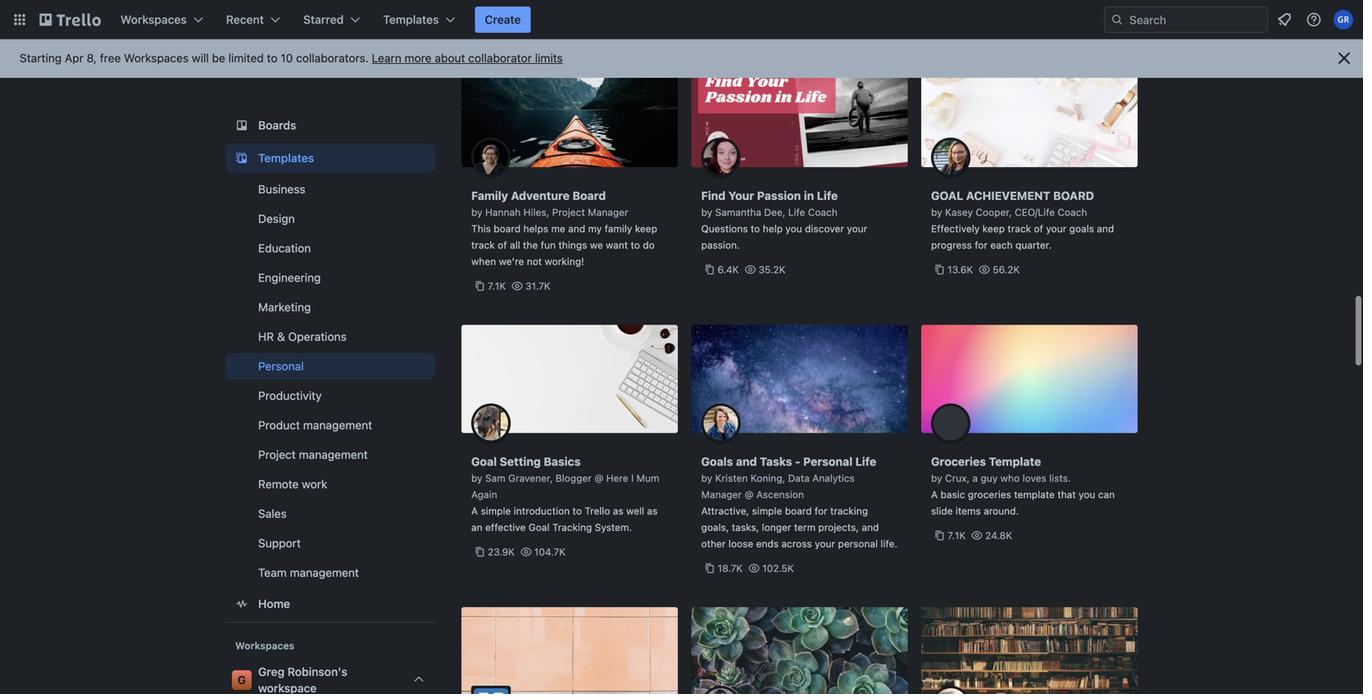 Task type: vqa. For each thing, say whether or not it's contained in the screenshot.


Task type: describe. For each thing, give the bounding box(es) containing it.
the
[[523, 239, 538, 251]]

ascension
[[757, 489, 804, 501]]

that
[[1058, 489, 1076, 501]]

design
[[258, 212, 295, 225]]

and up kristen on the right
[[736, 455, 757, 469]]

remote work link
[[225, 471, 435, 498]]

an
[[471, 522, 483, 533]]

koning,
[[751, 473, 786, 484]]

&
[[277, 330, 285, 344]]

template board image
[[232, 148, 252, 168]]

fun
[[541, 239, 556, 251]]

basics
[[544, 455, 581, 469]]

longer
[[762, 522, 792, 533]]

hr & operations
[[258, 330, 347, 344]]

setting
[[500, 455, 541, 469]]

for inside goals and tasks - personal life by kristen koning, data analytics manager @ ascension attractive, simple board for tracking goals, tasks, longer term projects, and other loose ends across your personal life.
[[815, 506, 828, 517]]

workspaces inside dropdown button
[[121, 13, 187, 26]]

life inside goals and tasks - personal life by kristen koning, data analytics manager @ ascension attractive, simple board for tracking goals, tasks, longer term projects, and other loose ends across your personal life.
[[856, 455, 877, 469]]

do
[[643, 239, 655, 251]]

tracking
[[553, 522, 592, 533]]

56.2k
[[993, 264, 1020, 276]]

samantha
[[715, 207, 762, 218]]

kasey cooper, ceo/life coach image
[[932, 138, 971, 177]]

analytics
[[813, 473, 855, 484]]

track inside family adventure board by hannah hiles, project manager this board helps me and my family keep track of all the fun things we want to do when we're not working!
[[471, 239, 495, 251]]

greg robinson (gregrobinson96) image
[[1334, 10, 1354, 30]]

about
[[435, 51, 465, 65]]

6.4k
[[718, 264, 739, 276]]

boards
[[258, 118, 296, 132]]

working!
[[545, 256, 584, 267]]

helps
[[524, 223, 549, 235]]

sam gravener, blogger @ here i mum again image
[[471, 404, 511, 443]]

24.8k
[[986, 530, 1013, 542]]

goals and tasks - personal life by kristen koning, data analytics manager @ ascension attractive, simple board for tracking goals, tasks, longer term projects, and other loose ends across your personal life.
[[702, 455, 898, 550]]

by inside groceries template by crux, a guy who loves lists. a basic groceries template that you can slide items around.
[[932, 473, 943, 484]]

you inside groceries template by crux, a guy who loves lists. a basic groceries template that you can slide items around.
[[1079, 489, 1096, 501]]

13.6k
[[948, 264, 974, 276]]

tasks
[[760, 455, 792, 469]]

template
[[989, 455, 1042, 469]]

well
[[627, 506, 645, 517]]

esco obong, senior software engineer @ uber image
[[932, 686, 1128, 695]]

family adventure board by hannah hiles, project manager this board helps me and my family keep track of all the fun things we want to do when we're not working!
[[471, 189, 658, 267]]

discover
[[805, 223, 845, 235]]

my
[[588, 223, 602, 235]]

goals
[[702, 455, 733, 469]]

education link
[[225, 235, 435, 262]]

other
[[702, 538, 726, 550]]

1 vertical spatial workspaces
[[124, 51, 189, 65]]

by inside find your passion in life by samantha dee, life coach questions to help you discover your passion.
[[702, 207, 713, 218]]

tasks,
[[732, 522, 759, 533]]

limited
[[228, 51, 264, 65]]

progress
[[932, 239, 972, 251]]

find your passion in life by samantha dee, life coach questions to help you discover your passion.
[[702, 189, 868, 251]]

board image
[[232, 116, 252, 135]]

more
[[405, 51, 432, 65]]

project management
[[258, 448, 368, 462]]

team management
[[258, 566, 359, 580]]

your inside find your passion in life by samantha dee, life coach questions to help you discover your passion.
[[847, 223, 868, 235]]

-
[[795, 455, 801, 469]]

track inside goal achievement board by kasey cooper, ceo/life coach effectively keep track of your goals and progress for each quarter.
[[1008, 223, 1032, 235]]

to inside goal setting basics by sam gravener, blogger @ here i mum again a simple introduction to trello as well as an effective goal tracking system.
[[573, 506, 582, 517]]

tracking
[[831, 506, 868, 517]]

product management
[[258, 419, 372, 432]]

a inside goal setting basics by sam gravener, blogger @ here i mum again a simple introduction to trello as well as an effective goal tracking system.
[[471, 506, 478, 517]]

sales
[[258, 507, 287, 521]]

management for project management
[[299, 448, 368, 462]]

1 horizontal spatial goal
[[529, 522, 550, 533]]

team
[[258, 566, 287, 580]]

lists.
[[1050, 473, 1071, 484]]

loves
[[1023, 473, 1047, 484]]

across
[[782, 538, 812, 550]]

slide
[[932, 506, 953, 517]]

workspace
[[258, 682, 317, 695]]

effectively
[[932, 223, 980, 235]]

i
[[631, 473, 634, 484]]

7.1k for family
[[488, 280, 506, 292]]

personal
[[838, 538, 878, 550]]

collaborators.
[[296, 51, 369, 65]]

term
[[794, 522, 816, 533]]

crux, a guy who loves lists. image
[[932, 404, 971, 443]]

trello
[[585, 506, 610, 517]]

2 as from the left
[[647, 506, 658, 517]]

business link
[[225, 176, 435, 203]]

by inside goal setting basics by sam gravener, blogger @ here i mum again a simple introduction to trello as well as an effective goal tracking system.
[[471, 473, 483, 484]]

open information menu image
[[1306, 11, 1323, 28]]

a inside groceries template by crux, a guy who loves lists. a basic groceries template that you can slide items around.
[[932, 489, 938, 501]]

me
[[551, 223, 566, 235]]

board
[[1054, 189, 1095, 203]]

support link
[[225, 531, 435, 557]]

keep inside family adventure board by hannah hiles, project manager this board helps me and my family keep track of all the fun things we want to do when we're not working!
[[635, 223, 658, 235]]

ends
[[756, 538, 779, 550]]

greg
[[258, 665, 285, 679]]

engineering
[[258, 271, 321, 285]]

personal link
[[225, 353, 435, 380]]

limits
[[535, 51, 563, 65]]

0 notifications image
[[1275, 10, 1295, 30]]

hannah hiles, project manager image
[[471, 138, 511, 177]]

search image
[[1111, 13, 1124, 26]]

a
[[973, 473, 978, 484]]

0 horizontal spatial life
[[789, 207, 806, 218]]

kristen
[[715, 473, 748, 484]]

starred
[[303, 13, 344, 26]]

marketing link
[[225, 294, 435, 321]]

2 vertical spatial workspaces
[[235, 640, 295, 652]]

productivity
[[258, 389, 322, 403]]

goals,
[[702, 522, 729, 533]]

each
[[991, 239, 1013, 251]]

this
[[471, 223, 491, 235]]

by inside goal achievement board by kasey cooper, ceo/life coach effectively keep track of your goals and progress for each quarter.
[[932, 207, 943, 218]]

0 horizontal spatial goal
[[471, 455, 497, 469]]

jennie yip, designer @ atlassian image
[[702, 686, 898, 695]]

35.2k
[[759, 264, 786, 276]]

coach inside find your passion in life by samantha dee, life coach questions to help you discover your passion.
[[808, 207, 838, 218]]

your inside goals and tasks - personal life by kristen koning, data analytics manager @ ascension attractive, simple board for tracking goals, tasks, longer term projects, and other loose ends across your personal life.
[[815, 538, 836, 550]]

simple inside goal setting basics by sam gravener, blogger @ here i mum again a simple introduction to trello as well as an effective goal tracking system.
[[481, 506, 511, 517]]

attractive,
[[702, 506, 749, 517]]

manager inside goals and tasks - personal life by kristen koning, data analytics manager @ ascension attractive, simple board for tracking goals, tasks, longer term projects, and other loose ends across your personal life.
[[702, 489, 742, 501]]

and up personal
[[862, 522, 879, 533]]



Task type: locate. For each thing, give the bounding box(es) containing it.
marketing
[[258, 301, 311, 314]]

personal inside goals and tasks - personal life by kristen koning, data analytics manager @ ascension attractive, simple board for tracking goals, tasks, longer term projects, and other loose ends across your personal life.
[[804, 455, 853, 469]]

your left goals
[[1046, 223, 1067, 235]]

0 vertical spatial @
[[595, 473, 604, 484]]

management
[[303, 419, 372, 432], [299, 448, 368, 462], [290, 566, 359, 580]]

0 vertical spatial track
[[1008, 223, 1032, 235]]

greg robinson's workspace
[[258, 665, 348, 695]]

of
[[1034, 223, 1044, 235], [498, 239, 507, 251]]

a up an
[[471, 506, 478, 517]]

create
[[485, 13, 521, 26]]

to up tracking
[[573, 506, 582, 517]]

for
[[975, 239, 988, 251], [815, 506, 828, 517]]

2 vertical spatial management
[[290, 566, 359, 580]]

1 horizontal spatial for
[[975, 239, 988, 251]]

1 vertical spatial manager
[[702, 489, 742, 501]]

and
[[568, 223, 586, 235], [1097, 223, 1115, 235], [736, 455, 757, 469], [862, 522, 879, 533]]

keep down the cooper,
[[983, 223, 1005, 235]]

simple inside goals and tasks - personal life by kristen koning, data analytics manager @ ascension attractive, simple board for tracking goals, tasks, longer term projects, and other loose ends across your personal life.
[[752, 506, 782, 517]]

7.1k for groceries
[[948, 530, 966, 542]]

passion
[[757, 189, 801, 203]]

board inside goals and tasks - personal life by kristen koning, data analytics manager @ ascension attractive, simple board for tracking goals, tasks, longer term projects, and other loose ends across your personal life.
[[785, 506, 812, 517]]

a
[[932, 489, 938, 501], [471, 506, 478, 517]]

help
[[763, 223, 783, 235]]

1 vertical spatial life
[[789, 207, 806, 218]]

project
[[552, 207, 585, 218], [258, 448, 296, 462]]

0 vertical spatial templates
[[383, 13, 439, 26]]

primary element
[[0, 0, 1364, 39]]

home link
[[225, 590, 435, 619]]

sam
[[485, 473, 506, 484]]

mum
[[637, 473, 660, 484]]

manager
[[588, 207, 629, 218], [702, 489, 742, 501]]

manager inside family adventure board by hannah hiles, project manager this board helps me and my family keep track of all the fun things we want to do when we're not working!
[[588, 207, 629, 218]]

product
[[258, 419, 300, 432]]

@
[[595, 473, 604, 484], [745, 489, 754, 501]]

0 horizontal spatial for
[[815, 506, 828, 517]]

board inside family adventure board by hannah hiles, project manager this board helps me and my family keep track of all the fun things we want to do when we're not working!
[[494, 223, 521, 235]]

crux,
[[945, 473, 970, 484]]

board up term
[[785, 506, 812, 517]]

1 horizontal spatial personal
[[804, 455, 853, 469]]

@ down kristen on the right
[[745, 489, 754, 501]]

for left each
[[975, 239, 988, 251]]

7.1k
[[488, 280, 506, 292], [948, 530, 966, 542]]

for up term
[[815, 506, 828, 517]]

1 horizontal spatial board
[[785, 506, 812, 517]]

and inside family adventure board by hannah hiles, project manager this board helps me and my family keep track of all the fun things we want to do when we're not working!
[[568, 223, 586, 235]]

you left can
[[1079, 489, 1096, 501]]

0 vertical spatial for
[[975, 239, 988, 251]]

0 vertical spatial workspaces
[[121, 13, 187, 26]]

templates up more
[[383, 13, 439, 26]]

data
[[788, 473, 810, 484]]

track up when
[[471, 239, 495, 251]]

1 vertical spatial 7.1k
[[948, 530, 966, 542]]

0 horizontal spatial manager
[[588, 207, 629, 218]]

find
[[702, 189, 726, 203]]

1 simple from the left
[[481, 506, 511, 517]]

your inside goal achievement board by kasey cooper, ceo/life coach effectively keep track of your goals and progress for each quarter.
[[1046, 223, 1067, 235]]

achievement
[[966, 189, 1051, 203]]

2 keep from the left
[[983, 223, 1005, 235]]

1 vertical spatial management
[[299, 448, 368, 462]]

project inside project management link
[[258, 448, 296, 462]]

1 horizontal spatial as
[[647, 506, 658, 517]]

for inside goal achievement board by kasey cooper, ceo/life coach effectively keep track of your goals and progress for each quarter.
[[975, 239, 988, 251]]

engineering link
[[225, 265, 435, 291]]

0 vertical spatial 7.1k
[[488, 280, 506, 292]]

manager up attractive,
[[702, 489, 742, 501]]

board down "hannah"
[[494, 223, 521, 235]]

goal up sam on the bottom left of the page
[[471, 455, 497, 469]]

be
[[212, 51, 225, 65]]

1 horizontal spatial templates
[[383, 13, 439, 26]]

manager up the family
[[588, 207, 629, 218]]

templates up the business
[[258, 151, 314, 165]]

1 as from the left
[[613, 506, 624, 517]]

0 vertical spatial management
[[303, 419, 372, 432]]

simple up effective
[[481, 506, 511, 517]]

your right discover at the top right
[[847, 223, 868, 235]]

workspaces down workspaces dropdown button
[[124, 51, 189, 65]]

to
[[267, 51, 278, 65], [751, 223, 760, 235], [631, 239, 640, 251], [573, 506, 582, 517]]

a up the slide
[[932, 489, 938, 501]]

1 vertical spatial a
[[471, 506, 478, 517]]

1 horizontal spatial you
[[1079, 489, 1096, 501]]

0 horizontal spatial board
[[494, 223, 521, 235]]

by down goal
[[932, 207, 943, 218]]

by
[[471, 207, 483, 218], [702, 207, 713, 218], [932, 207, 943, 218], [471, 473, 483, 484], [702, 473, 713, 484], [932, 473, 943, 484]]

7.1k down items
[[948, 530, 966, 542]]

things
[[559, 239, 587, 251]]

productivity link
[[225, 383, 435, 409]]

your down projects,
[[815, 538, 836, 550]]

personal up analytics
[[804, 455, 853, 469]]

1 vertical spatial personal
[[804, 455, 853, 469]]

management for team management
[[290, 566, 359, 580]]

1 keep from the left
[[635, 223, 658, 235]]

0 horizontal spatial track
[[471, 239, 495, 251]]

@ left here
[[595, 473, 604, 484]]

hr
[[258, 330, 274, 344]]

0 horizontal spatial simple
[[481, 506, 511, 517]]

0 horizontal spatial as
[[613, 506, 624, 517]]

and inside goal achievement board by kasey cooper, ceo/life coach effectively keep track of your goals and progress for each quarter.
[[1097, 223, 1115, 235]]

track up quarter.
[[1008, 223, 1032, 235]]

and up things
[[568, 223, 586, 235]]

items
[[956, 506, 981, 517]]

0 horizontal spatial @
[[595, 473, 604, 484]]

learn more about collaborator limits link
[[372, 51, 563, 65]]

adventure
[[511, 189, 570, 203]]

coach down board
[[1058, 207, 1088, 218]]

1 horizontal spatial coach
[[1058, 207, 1088, 218]]

2 horizontal spatial your
[[1046, 223, 1067, 235]]

and right goals
[[1097, 223, 1115, 235]]

1 horizontal spatial life
[[817, 189, 838, 203]]

starting
[[20, 51, 62, 65]]

of inside family adventure board by hannah hiles, project manager this board helps me and my family keep track of all the fun things we want to do when we're not working!
[[498, 239, 507, 251]]

to left help
[[751, 223, 760, 235]]

keep inside goal achievement board by kasey cooper, ceo/life coach effectively keep track of your goals and progress for each quarter.
[[983, 223, 1005, 235]]

project management link
[[225, 442, 435, 468]]

cooper,
[[976, 207, 1012, 218]]

robinson's
[[288, 665, 348, 679]]

loose
[[729, 538, 754, 550]]

@ inside goals and tasks - personal life by kristen koning, data analytics manager @ ascension attractive, simple board for tracking goals, tasks, longer term projects, and other loose ends across your personal life.
[[745, 489, 754, 501]]

2 vertical spatial life
[[856, 455, 877, 469]]

7.1k down when
[[488, 280, 506, 292]]

as right well
[[647, 506, 658, 517]]

in
[[804, 189, 814, 203]]

your
[[847, 223, 868, 235], [1046, 223, 1067, 235], [815, 538, 836, 550]]

0 vertical spatial life
[[817, 189, 838, 203]]

1 vertical spatial project
[[258, 448, 296, 462]]

will
[[192, 51, 209, 65]]

1 vertical spatial you
[[1079, 489, 1096, 501]]

education
[[258, 241, 311, 255]]

again
[[471, 489, 497, 501]]

business
[[258, 182, 306, 196]]

blogger
[[556, 473, 592, 484]]

guy
[[981, 473, 998, 484]]

0 horizontal spatial project
[[258, 448, 296, 462]]

project up remote
[[258, 448, 296, 462]]

by left the crux,
[[932, 473, 943, 484]]

Search field
[[1124, 7, 1268, 32]]

0 horizontal spatial templates
[[258, 151, 314, 165]]

life
[[817, 189, 838, 203], [789, 207, 806, 218], [856, 455, 877, 469]]

coach up discover at the top right
[[808, 207, 838, 218]]

you right help
[[786, 223, 803, 235]]

groceries template by crux, a guy who loves lists. a basic groceries template that you can slide items around.
[[932, 455, 1115, 517]]

of left the all
[[498, 239, 507, 251]]

2 coach from the left
[[1058, 207, 1088, 218]]

@ inside goal setting basics by sam gravener, blogger @ here i mum again a simple introduction to trello as well as an effective goal tracking system.
[[595, 473, 604, 484]]

management down productivity 'link'
[[303, 419, 372, 432]]

remote
[[258, 478, 299, 491]]

2 simple from the left
[[752, 506, 782, 517]]

simple up longer
[[752, 506, 782, 517]]

personal down the '&'
[[258, 360, 304, 373]]

1 vertical spatial templates
[[258, 151, 314, 165]]

kristen koning, data analytics manager @ ascension image
[[702, 404, 741, 443]]

1 horizontal spatial @
[[745, 489, 754, 501]]

learn
[[372, 51, 402, 65]]

your
[[729, 189, 755, 203]]

by inside goals and tasks - personal life by kristen koning, data analytics manager @ ascension attractive, simple board for tracking goals, tasks, longer term projects, and other loose ends across your personal life.
[[702, 473, 713, 484]]

1 vertical spatial goal
[[529, 522, 550, 533]]

as left well
[[613, 506, 624, 517]]

free
[[100, 51, 121, 65]]

0 horizontal spatial of
[[498, 239, 507, 251]]

gravener,
[[508, 473, 553, 484]]

by down find
[[702, 207, 713, 218]]

by up again
[[471, 473, 483, 484]]

0 horizontal spatial your
[[815, 538, 836, 550]]

support
[[258, 537, 301, 550]]

project inside family adventure board by hannah hiles, project manager this board helps me and my family keep track of all the fun things we want to do when we're not working!
[[552, 207, 585, 218]]

life down in
[[789, 207, 806, 218]]

remote work
[[258, 478, 328, 491]]

2 horizontal spatial life
[[856, 455, 877, 469]]

of inside goal achievement board by kasey cooper, ceo/life coach effectively keep track of your goals and progress for each quarter.
[[1034, 223, 1044, 235]]

1 horizontal spatial keep
[[983, 223, 1005, 235]]

0 vertical spatial board
[[494, 223, 521, 235]]

by inside family adventure board by hannah hiles, project manager this board helps me and my family keep track of all the fun things we want to do when we're not working!
[[471, 207, 483, 218]]

project up me
[[552, 207, 585, 218]]

0 horizontal spatial 7.1k
[[488, 280, 506, 292]]

1 horizontal spatial track
[[1008, 223, 1032, 235]]

0 vertical spatial goal
[[471, 455, 497, 469]]

31.7k
[[526, 280, 551, 292]]

1 vertical spatial board
[[785, 506, 812, 517]]

life right in
[[817, 189, 838, 203]]

effective
[[485, 522, 526, 533]]

0 vertical spatial manager
[[588, 207, 629, 218]]

when
[[471, 256, 496, 267]]

1 horizontal spatial of
[[1034, 223, 1044, 235]]

0 horizontal spatial coach
[[808, 207, 838, 218]]

life up 'tracking'
[[856, 455, 877, 469]]

to left do
[[631, 239, 640, 251]]

templates link
[[225, 143, 435, 173]]

workspaces up free at the left
[[121, 13, 187, 26]]

templates inside popup button
[[383, 13, 439, 26]]

samantha dee, life coach image
[[702, 138, 741, 177]]

1 vertical spatial for
[[815, 506, 828, 517]]

0 horizontal spatial keep
[[635, 223, 658, 235]]

1 coach from the left
[[808, 207, 838, 218]]

0 vertical spatial you
[[786, 223, 803, 235]]

coach inside goal achievement board by kasey cooper, ceo/life coach effectively keep track of your goals and progress for each quarter.
[[1058, 207, 1088, 218]]

management for product management
[[303, 419, 372, 432]]

questions
[[702, 223, 748, 235]]

trello marketing team image
[[471, 686, 668, 695]]

1 horizontal spatial a
[[932, 489, 938, 501]]

1 horizontal spatial project
[[552, 207, 585, 218]]

1 horizontal spatial simple
[[752, 506, 782, 517]]

by up this
[[471, 207, 483, 218]]

workspaces up greg
[[235, 640, 295, 652]]

goal down introduction
[[529, 522, 550, 533]]

workspaces button
[[111, 7, 213, 33]]

design link
[[225, 206, 435, 232]]

1 vertical spatial track
[[471, 239, 495, 251]]

home image
[[232, 594, 252, 614]]

1 horizontal spatial manager
[[702, 489, 742, 501]]

104.7k
[[534, 547, 566, 558]]

you inside find your passion in life by samantha dee, life coach questions to help you discover your passion.
[[786, 223, 803, 235]]

around.
[[984, 506, 1019, 517]]

simple
[[481, 506, 511, 517], [752, 506, 782, 517]]

template
[[1014, 489, 1055, 501]]

0 horizontal spatial you
[[786, 223, 803, 235]]

18.7k
[[718, 563, 743, 574]]

back to home image
[[39, 7, 101, 33]]

groceries
[[932, 455, 986, 469]]

0 vertical spatial project
[[552, 207, 585, 218]]

quarter.
[[1016, 239, 1052, 251]]

of down ceo/life
[[1034, 223, 1044, 235]]

hiles,
[[524, 207, 550, 218]]

introduction
[[514, 506, 570, 517]]

to inside family adventure board by hannah hiles, project manager this board helps me and my family keep track of all the fun things we want to do when we're not working!
[[631, 239, 640, 251]]

0 vertical spatial of
[[1034, 223, 1044, 235]]

keep up do
[[635, 223, 658, 235]]

goal
[[471, 455, 497, 469], [529, 522, 550, 533]]

starred button
[[294, 7, 370, 33]]

who
[[1001, 473, 1020, 484]]

to inside find your passion in life by samantha dee, life coach questions to help you discover your passion.
[[751, 223, 760, 235]]

to left 10
[[267, 51, 278, 65]]

goal setting basics by sam gravener, blogger @ here i mum again a simple introduction to trello as well as an effective goal tracking system.
[[471, 455, 660, 533]]

1 vertical spatial of
[[498, 239, 507, 251]]

hannah
[[485, 207, 521, 218]]

0 horizontal spatial personal
[[258, 360, 304, 373]]

management down product management link
[[299, 448, 368, 462]]

management down the "support" link
[[290, 566, 359, 580]]

1 horizontal spatial 7.1k
[[948, 530, 966, 542]]

passion.
[[702, 239, 740, 251]]

0 vertical spatial a
[[932, 489, 938, 501]]

1 horizontal spatial your
[[847, 223, 868, 235]]

0 vertical spatial personal
[[258, 360, 304, 373]]

0 horizontal spatial a
[[471, 506, 478, 517]]

board
[[573, 189, 606, 203]]

by down goals
[[702, 473, 713, 484]]

1 vertical spatial @
[[745, 489, 754, 501]]



